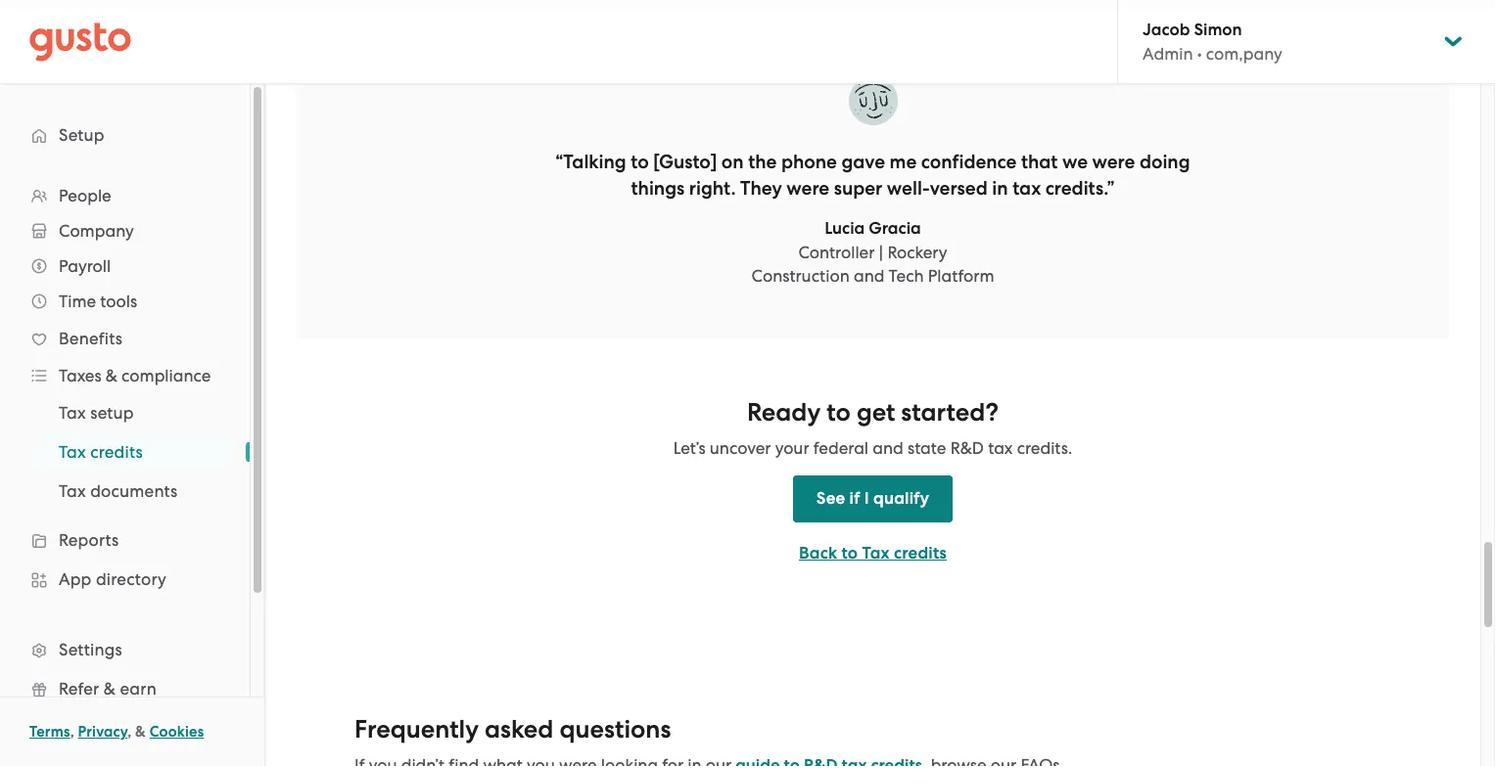 Task type: vqa. For each thing, say whether or not it's contained in the screenshot.
Time Tools
yes



Task type: locate. For each thing, give the bounding box(es) containing it.
credits
[[90, 443, 143, 462], [894, 543, 947, 564]]

1 , from the left
[[70, 724, 74, 741]]

tax credits
[[59, 443, 143, 462]]

list
[[0, 178, 250, 767], [0, 394, 250, 511]]

time tools
[[59, 292, 137, 311]]

reports
[[59, 531, 119, 550]]

list containing people
[[0, 178, 250, 767]]

0 horizontal spatial were
[[787, 177, 830, 199]]

if
[[850, 488, 860, 509]]

0 vertical spatial and
[[854, 266, 885, 286]]

cookies button
[[150, 721, 204, 744]]

2 list from the top
[[0, 394, 250, 511]]

started?
[[901, 397, 999, 428]]

were right we
[[1092, 150, 1135, 173]]

0 horizontal spatial credits
[[90, 443, 143, 462]]

& inside dropdown button
[[106, 366, 117, 386]]

& left cookies
[[135, 724, 146, 741]]

earn
[[120, 680, 157, 699]]

refer
[[59, 680, 99, 699]]

to for get
[[827, 397, 851, 428]]

people
[[59, 186, 111, 206]]

credits up 'tax documents'
[[90, 443, 143, 462]]

credits inside list
[[90, 443, 143, 462]]

tax down tax setup
[[59, 443, 86, 462]]

taxes
[[59, 366, 101, 386]]

setup
[[59, 125, 105, 145]]

refer & earn link
[[20, 672, 230, 707]]

me
[[890, 150, 917, 173]]

0 vertical spatial to
[[631, 150, 649, 173]]

terms , privacy , & cookies
[[29, 724, 204, 741]]

to inside ""talking to [gusto] on the phone gave me confidence that we were doing things right. they were super well-versed in tax credits.""
[[631, 150, 649, 173]]

& left earn
[[104, 680, 116, 699]]

,
[[70, 724, 74, 741], [127, 724, 132, 741]]

1 vertical spatial were
[[787, 177, 830, 199]]

credits.
[[1017, 438, 1073, 458]]

your
[[775, 438, 809, 458]]

to for [gusto]
[[631, 150, 649, 173]]

cookies
[[150, 724, 204, 741]]

see if i qualify
[[817, 488, 930, 509]]

1 vertical spatial &
[[104, 680, 116, 699]]

1 horizontal spatial credits
[[894, 543, 947, 564]]

•
[[1197, 44, 1202, 64]]

0 vertical spatial &
[[106, 366, 117, 386]]

& right the taxes
[[106, 366, 117, 386]]

federal
[[814, 438, 869, 458]]

terms
[[29, 724, 70, 741]]

tax for tax setup
[[59, 403, 86, 423]]

asked
[[485, 714, 554, 745]]

get
[[857, 397, 895, 428]]

tax inside "link"
[[59, 482, 86, 501]]

were down phone
[[787, 177, 830, 199]]

things
[[631, 177, 685, 199]]

see if i qualify button
[[793, 476, 953, 523]]

to right "back" on the right bottom
[[842, 543, 858, 564]]

settings
[[59, 640, 122, 660]]

benefits
[[59, 329, 123, 349]]

tax credits link
[[35, 435, 230, 470]]

tax down tax credits
[[59, 482, 86, 501]]

0 vertical spatial were
[[1092, 150, 1135, 173]]

setup
[[90, 403, 134, 423]]

versed
[[930, 177, 988, 199]]

r&d
[[951, 438, 984, 458]]

gracia
[[869, 218, 921, 239]]

tax
[[1013, 177, 1041, 199], [988, 438, 1013, 458]]

benefits link
[[20, 321, 230, 356]]

lucia
[[825, 218, 865, 239]]

tax down the taxes
[[59, 403, 86, 423]]

credits down qualify
[[894, 543, 947, 564]]

qualify
[[874, 488, 930, 509]]

2 vertical spatial to
[[842, 543, 858, 564]]

, down refer & earn link in the bottom of the page
[[127, 724, 132, 741]]

and down '|'
[[854, 266, 885, 286]]

tax inside ""talking to [gusto] on the phone gave me confidence that we were doing things right. they were super well-versed in tax credits.""
[[1013, 177, 1041, 199]]

tax
[[59, 403, 86, 423], [59, 443, 86, 462], [59, 482, 86, 501], [862, 543, 890, 564]]

1 vertical spatial to
[[827, 397, 851, 428]]

0 vertical spatial tax
[[1013, 177, 1041, 199]]

construction
[[752, 266, 850, 286]]

to up things at the top left of page
[[631, 150, 649, 173]]

"talking to [gusto] on the phone gave me confidence that we were doing things right. they were super well-versed in tax credits."
[[556, 150, 1190, 199]]

0 horizontal spatial ,
[[70, 724, 74, 741]]

and down get
[[873, 438, 904, 458]]

and
[[854, 266, 885, 286], [873, 438, 904, 458]]

to up federal
[[827, 397, 851, 428]]

&
[[106, 366, 117, 386], [104, 680, 116, 699], [135, 724, 146, 741]]

1 horizontal spatial ,
[[127, 724, 132, 741]]

company
[[59, 221, 134, 241]]

, left 'privacy'
[[70, 724, 74, 741]]

tax documents link
[[35, 474, 230, 509]]

tech
[[889, 266, 924, 286]]

tax setup link
[[35, 396, 230, 431]]

to
[[631, 150, 649, 173], [827, 397, 851, 428], [842, 543, 858, 564]]

tax right r&d
[[988, 438, 1013, 458]]

were
[[1092, 150, 1135, 173], [787, 177, 830, 199]]

tools
[[100, 292, 137, 311]]

on
[[722, 150, 744, 173]]

we
[[1063, 150, 1088, 173]]

2 , from the left
[[127, 724, 132, 741]]

frequently
[[355, 714, 479, 745]]

1 list from the top
[[0, 178, 250, 767]]

back
[[799, 543, 838, 564]]

com,pany
[[1206, 44, 1283, 64]]

tax down see if i qualify button
[[862, 543, 890, 564]]

payroll
[[59, 257, 111, 276]]

tax right in
[[1013, 177, 1041, 199]]

1 horizontal spatial were
[[1092, 150, 1135, 173]]

terms link
[[29, 724, 70, 741]]

1 vertical spatial credits
[[894, 543, 947, 564]]

rockery
[[888, 242, 948, 262]]

0 vertical spatial credits
[[90, 443, 143, 462]]

app directory link
[[20, 562, 230, 597]]



Task type: describe. For each thing, give the bounding box(es) containing it.
lucia gracia controller | rockery construction and tech platform
[[752, 218, 994, 286]]

controller
[[799, 242, 875, 262]]

i
[[865, 488, 869, 509]]

in
[[992, 177, 1008, 199]]

payroll button
[[20, 249, 230, 284]]

[gusto]
[[653, 150, 717, 173]]

that
[[1021, 150, 1058, 173]]

& for compliance
[[106, 366, 117, 386]]

doing
[[1140, 150, 1190, 173]]

super
[[834, 177, 883, 199]]

app
[[59, 570, 92, 590]]

jacob simon admin • com,pany
[[1143, 20, 1283, 64]]

documents
[[90, 482, 178, 501]]

platform
[[928, 266, 994, 286]]

ready to get started?
[[747, 397, 999, 428]]

home image
[[29, 22, 131, 61]]

back to tax credits link
[[799, 542, 947, 566]]

compliance
[[122, 366, 211, 386]]

1 vertical spatial and
[[873, 438, 904, 458]]

app directory
[[59, 570, 167, 590]]

admin
[[1143, 44, 1193, 64]]

1 vertical spatial tax
[[988, 438, 1013, 458]]

ready
[[747, 397, 821, 428]]

settings link
[[20, 633, 230, 668]]

well-
[[887, 177, 930, 199]]

and inside lucia gracia controller | rockery construction and tech platform
[[854, 266, 885, 286]]

right.
[[689, 177, 736, 199]]

taxes & compliance button
[[20, 358, 230, 394]]

taxes & compliance
[[59, 366, 211, 386]]

gusto navigation element
[[0, 84, 250, 767]]

reports link
[[20, 523, 230, 558]]

tax documents
[[59, 482, 178, 501]]

let's uncover your federal and state r&d tax credits.
[[673, 438, 1073, 458]]

setup link
[[20, 118, 230, 153]]

list containing tax setup
[[0, 394, 250, 511]]

people button
[[20, 178, 230, 213]]

preview of profile photo image
[[849, 76, 898, 125]]

see
[[817, 488, 846, 509]]

frequently asked questions
[[355, 714, 671, 745]]

credits."
[[1046, 177, 1115, 199]]

time tools button
[[20, 284, 230, 319]]

questions
[[560, 714, 671, 745]]

back to tax credits
[[799, 543, 947, 564]]

"talking
[[556, 150, 627, 173]]

phone
[[781, 150, 837, 173]]

time
[[59, 292, 96, 311]]

confidence
[[921, 150, 1017, 173]]

gave
[[842, 150, 885, 173]]

to for tax
[[842, 543, 858, 564]]

privacy
[[78, 724, 127, 741]]

tax for tax credits
[[59, 443, 86, 462]]

company button
[[20, 213, 230, 249]]

they
[[740, 177, 782, 199]]

2 vertical spatial &
[[135, 724, 146, 741]]

|
[[879, 242, 884, 262]]

state
[[908, 438, 946, 458]]

& for earn
[[104, 680, 116, 699]]

tax for tax documents
[[59, 482, 86, 501]]

simon
[[1194, 20, 1242, 40]]

jacob
[[1143, 20, 1190, 40]]

uncover
[[710, 438, 771, 458]]

tax setup
[[59, 403, 134, 423]]

refer & earn
[[59, 680, 157, 699]]

privacy link
[[78, 724, 127, 741]]

directory
[[96, 570, 167, 590]]

the
[[748, 150, 777, 173]]



